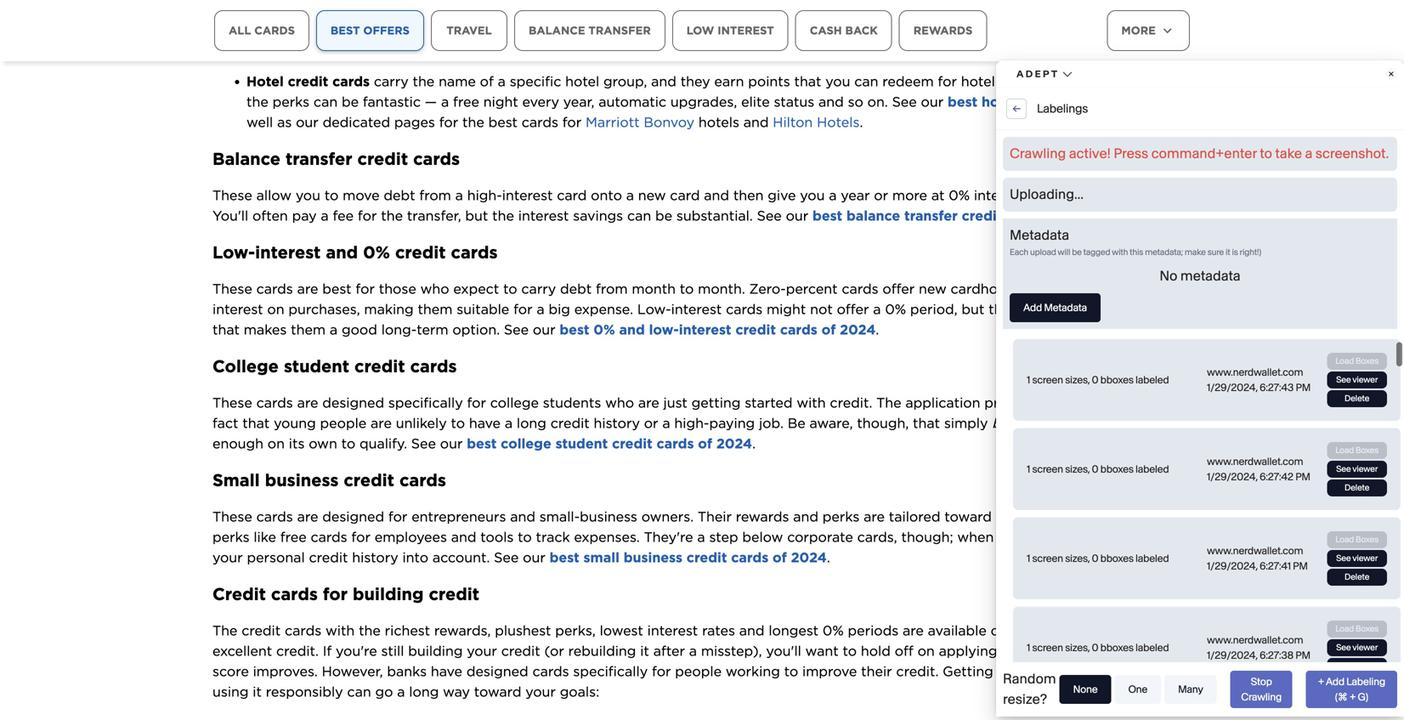 Task type: locate. For each thing, give the bounding box(es) containing it.
and up issuer
[[1076, 379, 1102, 395]]

student for .
[[556, 305, 608, 322]]

takes inside these cards are designed specifically for college students who are just getting started with credit. the application process takes into account the fact that young people are unlikely to have a long credit history or a high-paying job. be aware, though, that simply
[[1041, 265, 1077, 281]]

have right unlikely
[[469, 285, 501, 302]]

0 horizontal spatial history
[[352, 419, 399, 436]]

business down its
[[265, 340, 339, 361]]

1 vertical spatial history
[[352, 419, 399, 436]]

hold
[[861, 513, 891, 530]]

good inside the these cards are best for those who expect to carry debt from month to month. zero-percent cards offer new cardholders a year or more of 0% interest on purchases, making them suitable for a big expense. low-interest cards might not offer a 0% period, but they have a low ongoing rate that makes them a good long-term option. see our
[[342, 192, 377, 208]]

1 horizontal spatial debt
[[560, 151, 592, 167]]

more left at
[[893, 57, 928, 74]]

are up young
[[297, 265, 318, 281]]

1 vertical spatial into
[[403, 419, 429, 436]]

1 vertical spatial intended
[[459, 635, 519, 652]]

business up expenses.
[[580, 379, 638, 395]]

1 horizontal spatial but
[[662, 676, 685, 693]]

cash
[[810, 24, 842, 37]]

low-
[[649, 192, 679, 208]]

long-
[[382, 192, 417, 208]]

0 vertical spatial high-
[[467, 57, 502, 74]]

credit.
[[830, 265, 873, 281], [276, 513, 319, 530], [897, 533, 939, 550], [316, 608, 358, 625]]

balance for balance transfer credit cards
[[213, 19, 281, 39]]

require down (which
[[540, 676, 588, 693]]

0 horizontal spatial offer
[[837, 171, 869, 188]]

these inside these cards are designed specifically for college students who are just getting started with credit. the application process takes into account the fact that young people are unlikely to have a long credit history or a high-paying job. be aware, though, that simply
[[213, 265, 252, 281]]

interest down month. on the top
[[679, 192, 732, 208]]

but inside these allow you to move debt from a high-interest card onto a new card and then give you a year or more at 0% interest to pay that debt off. you'll often pay a fee for the transfer, but the interest savings can be substantial. see our
[[465, 78, 488, 94]]

low- down month
[[638, 171, 671, 188]]

0 vertical spatial the
[[877, 265, 902, 281]]

available
[[928, 493, 987, 509]]

banks
[[387, 533, 427, 550]]

the inside the credit cards with the richest rewards, plushest perks, lowest interest rates and longest 0% periods are available only to those with good to excellent credit. if you're still building your credit (or rebuilding it after a misstep), you'll want to hold off on applying for these cards until your score improves. however, banks have designed cards specifically for people working to improve their credit. getting one of these cards and using it responsibly can go a long way toward your goals:
[[359, 493, 381, 509]]

college for .
[[501, 305, 552, 322]]

require down credit cards for bad credit
[[290, 656, 338, 672]]

specifically
[[388, 265, 463, 281], [573, 533, 648, 550]]

0 vertical spatial more
[[893, 57, 928, 74]]

who up term
[[421, 151, 449, 167]]

their
[[698, 379, 732, 395]]

our right fees.
[[924, 676, 946, 693]]

the right close
[[896, 656, 918, 672]]

transfer down at
[[905, 78, 958, 94]]

these inside these allow you to move debt from a high-interest card onto a new card and then give you a year or more at 0% interest to pay that debt off. you'll often pay a fee for the transfer, but the interest savings can be substantial. see our
[[213, 57, 252, 74]]

those inside the these cards are best for those who expect to carry debt from month to month. zero-percent cards offer new cardholders a year or more of 0% interest on purchases, making them suitable for a big expense. low-interest cards might not offer a 0% period, but they have a low ongoing rate that makes them a good long-term option. see our
[[379, 151, 417, 167]]

our down unlikely
[[440, 305, 463, 322]]

2 vertical spatial the
[[792, 635, 817, 652]]

these inside these cards are designed for entrepreneurs and small-business owners. their rewards and perks are tailored toward businesses, and they offer perks like free cards for employees and tools to track expenses. they're a step below corporate cards, though; when you apply, the issuer takes your personal credit history into account. see our
[[213, 379, 252, 395]]

2 vertical spatial designed
[[467, 533, 529, 550]]

into inside these cards are designed specifically for college students who are just getting started with credit. the application process takes into account the fact that young people are unlikely to have a long credit history or a high-paying job. be aware, though, that simply
[[1081, 265, 1107, 281]]

good left the standing). on the bottom
[[972, 656, 1007, 672]]

more up ongoing
[[1099, 151, 1134, 167]]

college inside these cards are designed specifically for college students who are just getting started with credit. the application process takes into account the fact that young people are unlikely to have a long credit history or a high-paying job. be aware, though, that simply
[[490, 265, 539, 281]]

are up the standing). on the bottom
[[1035, 635, 1056, 652]]

for inside these allow you to move debt from a high-interest card onto a new card and then give you a year or more at 0% interest to pay that debt off. you'll often pay a fee for the transfer, but the interest savings can be substantial. see our
[[358, 78, 377, 94]]

0%
[[949, 57, 970, 74], [363, 112, 390, 133], [1156, 151, 1177, 167], [885, 171, 907, 188], [594, 192, 615, 208], [823, 493, 844, 509]]

1 vertical spatial can
[[347, 554, 371, 570]]

applying
[[939, 513, 998, 530]]

4 these from the top
[[213, 379, 252, 395]]

toward right way
[[474, 554, 522, 570]]

1 vertical spatial long
[[409, 554, 439, 570]]

0 horizontal spatial people
[[320, 285, 367, 302]]

0 vertical spatial can
[[627, 78, 652, 94]]

cards down month. on the top
[[726, 171, 763, 188]]

1 horizontal spatial low-
[[638, 171, 671, 188]]

are intended for people with scores of less than 630. the best credit cards for bad credit are secured cards, which require you to put down a cash deposit (which is refunded to you if you upgrade or close the card in good standing). there are "unsecured" cards for bad credit that don't require a deposit, but they tend to charge high fees. see our
[[247, 635, 1158, 693]]

1 vertical spatial toward
[[474, 554, 522, 570]]

1 vertical spatial cards,
[[1118, 635, 1158, 652]]

new inside these allow you to move debt from a high-interest card onto a new card and then give you a year or more at 0% interest to pay that debt off. you'll often pay a fee for the transfer, but the interest savings can be substantial. see our
[[638, 57, 666, 74]]

intended inside the are intended for people with scores of less than 630. the best credit cards for bad credit are secured cards, which require you to put down a cash deposit (which is refunded to you if you upgrade or close the card in good standing). there are "unsecured" cards for bad credit that don't require a deposit, but they tend to charge high fees. see our
[[459, 635, 519, 652]]

our inside these cards are designed for entrepreneurs and small-business owners. their rewards and perks are tailored toward businesses, and they offer perks like free cards for employees and tools to track expenses. they're a step below corporate cards, though; when you apply, the issuer takes your personal credit history into account. see our
[[523, 419, 546, 436]]

and up substantial.
[[704, 57, 730, 74]]

step
[[710, 399, 739, 416]]

application
[[906, 265, 981, 281]]

best credit cards for bad credit of 2024 link
[[247, 676, 1184, 713]]

cash back
[[810, 24, 878, 37]]

student down purchases,
[[284, 226, 350, 247]]

debt down offers
[[384, 57, 415, 74]]

0 horizontal spatial the
[[213, 493, 238, 509]]

are inside are intended for those with credit scores roughly in the range of 630-689, sometimes also referred to as "average" credit. see our
[[430, 588, 451, 604]]

college
[[213, 226, 279, 247]]

on
[[267, 171, 285, 188], [268, 305, 285, 322], [918, 513, 935, 530]]

0 vertical spatial into
[[1081, 265, 1107, 281]]

interest
[[718, 24, 774, 37]]

a inside these cards are designed for entrepreneurs and small-business owners. their rewards and perks are tailored toward businesses, and they offer perks like free cards for employees and tools to track expenses. they're a step below corporate cards, though; when you apply, the issuer takes your personal credit history into account. see our
[[698, 399, 705, 416]]

1 vertical spatial low-
[[638, 171, 671, 188]]

0 horizontal spatial they
[[689, 676, 719, 693]]

or inside these cards are designed specifically for college students who are just getting started with credit. the application process takes into account the fact that young people are unlikely to have a long credit history or a high-paying job. be aware, though, that simply
[[644, 285, 659, 302]]

the right account
[[1169, 265, 1191, 281]]

though;
[[902, 399, 954, 416]]

1 vertical spatial high-
[[675, 285, 710, 302]]

in right roughly
[[763, 588, 775, 604]]

then
[[734, 57, 764, 74]]

you're
[[336, 513, 377, 530]]

1 vertical spatial student
[[1099, 285, 1151, 302]]

best offers
[[331, 24, 410, 37]]

0 vertical spatial toward
[[945, 379, 992, 395]]

have up way
[[431, 533, 463, 550]]

0 vertical spatial on
[[267, 171, 285, 188]]

and down the fee
[[326, 112, 358, 133]]

cards down personal
[[271, 454, 318, 475]]

month
[[632, 151, 676, 167]]

apply,
[[1027, 399, 1067, 416]]

0 horizontal spatial perks
[[213, 399, 250, 416]]

0 horizontal spatial fair
[[359, 588, 382, 604]]

(or
[[545, 513, 564, 530]]

high-
[[467, 57, 502, 74], [675, 285, 710, 302]]

as
[[1116, 588, 1131, 604]]

1 vertical spatial credit
[[247, 588, 289, 604]]

these cards are best for those who expect to carry debt from month to month. zero-percent cards offer new cardholders a year or more of 0% interest on purchases, making them suitable for a big expense. low-interest cards might not offer a 0% period, but they have a low ongoing rate that makes them a good long-term option. see our
[[213, 151, 1185, 208]]

good up until
[[1117, 493, 1153, 509]]

2 horizontal spatial but
[[962, 171, 985, 188]]

tools
[[481, 399, 514, 416]]

1 vertical spatial fair
[[562, 608, 585, 625]]

into inside these cards are designed for entrepreneurs and small-business owners. their rewards and perks are tailored toward businesses, and they offer perks like free cards for employees and tools to track expenses. they're a step below corporate cards, though; when you apply, the issuer takes your personal credit history into account. see our
[[403, 419, 429, 436]]

unlikely
[[396, 285, 447, 302]]

toward inside the credit cards with the richest rewards, plushest perks, lowest interest rates and longest 0% periods are available only to those with good to excellent credit. if you're still building your credit (or rebuilding it after a misstep), you'll want to hold off on applying for these cards until your score improves. however, banks have designed cards specifically for people working to improve their credit. getting one of these cards and using it responsibly can go a long way toward your goals:
[[474, 554, 522, 570]]

credit. up aware,
[[830, 265, 873, 281]]

0 horizontal spatial good
[[342, 192, 377, 208]]

1 vertical spatial designed
[[322, 379, 384, 395]]

have inside the credit cards with the richest rewards, plushest perks, lowest interest rates and longest 0% periods are available only to those with good to excellent credit. if you're still building your credit (or rebuilding it after a misstep), you'll want to hold off on applying for these cards until your score improves. however, banks have designed cards specifically for people working to improve their credit. getting one of these cards and using it responsibly can go a long way toward your goals:
[[431, 533, 463, 550]]

1 vertical spatial year
[[1047, 151, 1076, 167]]

that down the application
[[913, 285, 940, 302]]

cards up deposit
[[497, 608, 534, 625]]

1 vertical spatial business
[[580, 379, 638, 395]]

after
[[654, 513, 685, 530]]

our
[[786, 78, 809, 94], [533, 192, 556, 208], [440, 305, 463, 322], [523, 419, 546, 436], [391, 608, 414, 625], [924, 676, 946, 693]]

they up issuer
[[1106, 379, 1135, 395]]

our down big
[[533, 192, 556, 208]]

designed inside these cards are designed specifically for college students who are just getting started with credit. the application process takes into account the fact that young people are unlikely to have a long credit history or a high-paying job. be aware, though, that simply
[[322, 265, 384, 281]]

1 horizontal spatial more
[[1099, 151, 1134, 167]]

that
[[1076, 57, 1103, 74], [213, 192, 240, 208], [243, 285, 270, 302], [913, 285, 940, 302], [470, 676, 497, 693]]

0 horizontal spatial into
[[403, 419, 429, 436]]

2 vertical spatial student
[[556, 305, 608, 322]]

can left be
[[627, 78, 652, 94]]

to
[[325, 57, 339, 74], [1029, 57, 1043, 74], [503, 151, 518, 167], [680, 151, 694, 167], [451, 285, 465, 302], [341, 305, 356, 322], [518, 399, 532, 416], [1024, 493, 1038, 509], [1157, 493, 1171, 509], [843, 513, 857, 530], [785, 533, 799, 550], [1098, 588, 1112, 604], [371, 656, 385, 672], [689, 656, 703, 672], [758, 676, 772, 693]]

interest up makes
[[213, 171, 263, 188]]

card inside the are intended for people with scores of less than 630. the best credit cards for bad credit are secured cards, which require you to put down a cash deposit (which is refunded to you if you upgrade or close the card in good standing). there are "unsecured" cards for bad credit that don't require a deposit, but they tend to charge high fees. see our
[[922, 656, 952, 672]]

0 horizontal spatial can
[[347, 554, 371, 570]]

rate
[[1158, 171, 1185, 188]]

designed down small business credit cards
[[322, 379, 384, 395]]

1 horizontal spatial in
[[956, 656, 968, 672]]

0 horizontal spatial but
[[465, 78, 488, 94]]

rewards
[[914, 24, 973, 37]]

0 vertical spatial but
[[465, 78, 488, 94]]

of
[[1048, 78, 1063, 94], [1138, 151, 1152, 167], [822, 192, 836, 208], [698, 305, 713, 322], [773, 419, 787, 436], [1027, 533, 1041, 550], [848, 588, 862, 604], [634, 608, 648, 625], [677, 635, 691, 652], [1169, 676, 1184, 693]]

college for its
[[1047, 285, 1095, 302]]

however,
[[322, 533, 383, 550]]

0 vertical spatial student
[[284, 226, 350, 247]]

these
[[213, 57, 252, 74], [213, 151, 252, 167], [213, 265, 252, 281], [213, 379, 252, 395]]

0 horizontal spatial not
[[810, 171, 833, 188]]

they inside the are intended for people with scores of less than 630. the best credit cards for bad credit are secured cards, which require you to put down a cash deposit (which is refunded to you if you upgrade or close the card in good standing). there are "unsecured" cards for bad credit that don't require a deposit, but they tend to charge high fees. see our
[[689, 676, 719, 693]]

or inside the are intended for people with scores of less than 630. the best credit cards for bad credit are secured cards, which require you to put down a cash deposit (which is refunded to you if you upgrade or close the card in good standing). there are "unsecured" cards for bad credit that don't require a deposit, but they tend to charge high fees. see our
[[838, 656, 853, 672]]

0% up 'want'
[[823, 493, 844, 509]]

the inside the are intended for people with scores of less than 630. the best credit cards for bad credit are secured cards, which require you to put down a cash deposit (which is refunded to you if you upgrade or close the card in good standing). there are "unsecured" cards for bad credit that don't require a deposit, but they tend to charge high fees. see our
[[792, 635, 817, 652]]

1 horizontal spatial into
[[1081, 265, 1107, 281]]

best for best balance transfer credit cards of 2024 .
[[813, 78, 843, 94]]

of inside are intended for those with credit scores roughly in the range of 630-689, sometimes also referred to as "average" credit. see our
[[848, 588, 862, 604]]

toward up when at the bottom of the page
[[945, 379, 992, 395]]

best for best credit cards for bad credit of 2024
[[950, 676, 980, 693]]

card up be
[[670, 57, 700, 74]]

see down give
[[757, 78, 782, 94]]

0 vertical spatial building
[[353, 454, 424, 475]]

2 horizontal spatial student
[[1099, 285, 1151, 302]]

that down cash
[[470, 676, 497, 693]]

can inside the credit cards with the richest rewards, plushest perks, lowest interest rates and longest 0% periods are available only to those with good to excellent credit. if you're still building your credit (or rebuilding it after a misstep), you'll want to hold off on applying for these cards until your score improves. however, banks have designed cards specifically for people working to improve their credit. getting one of these cards and using it responsibly can go a long way toward your goals:
[[347, 554, 371, 570]]

0 vertical spatial in
[[763, 588, 775, 604]]

1 horizontal spatial toward
[[945, 379, 992, 395]]

purchases,
[[289, 171, 360, 188]]

cards up entrepreneurs
[[400, 340, 446, 361]]

less
[[695, 635, 720, 652]]

low interest
[[687, 24, 774, 37]]

them
[[418, 171, 453, 188], [291, 192, 326, 208]]

0 horizontal spatial require
[[290, 656, 338, 672]]

in inside are intended for those with credit scores roughly in the range of 630-689, sometimes also referred to as "average" credit. see our
[[763, 588, 775, 604]]

1 horizontal spatial specifically
[[573, 533, 648, 550]]

. for best small business credit cards of 2024 .
[[827, 419, 831, 436]]

debt inside the these cards are best for those who expect to carry debt from month to month. zero-percent cards offer new cardholders a year or more of 0% interest on purchases, making them suitable for a big expense. low-interest cards might not offer a 0% period, but they have a low ongoing rate that makes them a good long-term option. see our
[[560, 151, 592, 167]]

best inside best credit cards for bad credit of 2024
[[950, 676, 980, 693]]

see down unlikely
[[411, 305, 436, 322]]

responsibly
[[266, 554, 343, 570]]

1 vertical spatial specifically
[[573, 533, 648, 550]]

perks
[[823, 379, 860, 395], [213, 399, 250, 416]]

roughly
[[708, 588, 759, 604]]

debt
[[384, 57, 415, 74], [1107, 57, 1139, 74], [560, 151, 592, 167]]

scores
[[661, 588, 704, 604], [630, 635, 673, 652]]

from inside these allow you to move debt from a high-interest card onto a new card and then give you a year or more at 0% interest to pay that debt off. you'll often pay a fee for the transfer, but the interest savings can be substantial. see our
[[420, 57, 451, 74]]

1 vertical spatial they
[[1106, 379, 1135, 395]]

designed inside these cards are designed for entrepreneurs and small-business owners. their rewards and perks are tailored toward businesses, and they offer perks like free cards for employees and tools to track expenses. they're a step below corporate cards, though; when you apply, the issuer takes your personal credit history into account. see our
[[322, 379, 384, 395]]

it right using
[[253, 554, 262, 570]]

balance inside product offers quick filters tab list
[[529, 24, 585, 37]]

1 vertical spatial good
[[1117, 493, 1153, 509]]

the inside these cards are designed for entrepreneurs and small-business owners. their rewards and perks are tailored toward businesses, and they offer perks like free cards for employees and tools to track expenses. they're a step below corporate cards, though; when you apply, the issuer takes your personal credit history into account. see our
[[1071, 399, 1093, 416]]

cards up cardholders
[[1007, 78, 1044, 94]]

our inside the these cards are best for those who expect to carry debt from month to month. zero-percent cards offer new cardholders a year or more of 0% interest on purchases, making them suitable for a big expense. low-interest cards might not offer a 0% period, but they have a low ongoing rate that makes them a good long-term option. see our
[[533, 192, 556, 208]]

these cards are designed for entrepreneurs and small-business owners. their rewards and perks are tailored toward businesses, and they offer perks like free cards for employees and tools to track expenses. they're a step below corporate cards, though; when you apply, the issuer takes your personal credit history into account. see our
[[213, 379, 1176, 436]]

credit for credit cards for building credit
[[213, 454, 266, 475]]

on inside the these cards are best for those who expect to carry debt from month to month. zero-percent cards offer new cardholders a year or more of 0% interest on purchases, making them suitable for a big expense. low-interest cards might not offer a 0% period, but they have a low ongoing rate that makes them a good long-term option. see our
[[267, 171, 285, 188]]

just
[[664, 265, 688, 281]]

perks,
[[556, 493, 596, 509]]

1 vertical spatial require
[[540, 676, 588, 693]]

2 horizontal spatial have
[[1023, 171, 1054, 188]]

rates
[[702, 493, 736, 509]]

they
[[989, 171, 1019, 188], [1106, 379, 1135, 395], [689, 676, 719, 693]]

2 vertical spatial credit
[[247, 635, 289, 652]]

richest
[[385, 493, 430, 509]]

high- down travel link
[[467, 57, 502, 74]]

or up best college student credit cards of 2024 .
[[644, 285, 659, 302]]

charge
[[776, 676, 822, 693]]

long down students
[[517, 285, 547, 302]]

0 horizontal spatial low-
[[213, 112, 255, 133]]

best inside the these cards are best for those who expect to carry debt from month to month. zero-percent cards offer new cardholders a year or more of 0% interest on purchases, making them suitable for a big expense. low-interest cards might not offer a 0% period, but they have a low ongoing rate that makes them a good long-term option. see our
[[322, 151, 352, 167]]

you down businesses,
[[998, 399, 1023, 416]]

college inside a college student is not enough on its own to qualify. see our
[[1047, 285, 1095, 302]]

balance left transfer
[[529, 24, 585, 37]]

2 horizontal spatial offer
[[1139, 379, 1172, 395]]

in
[[763, 588, 775, 604], [956, 656, 968, 672]]

0 vertical spatial designed
[[322, 265, 384, 281]]

these right one
[[1045, 533, 1082, 550]]

takes right process
[[1041, 265, 1077, 281]]

our up 'put'
[[391, 608, 414, 625]]

product offers quick filters tab list
[[214, 10, 1050, 99]]

best inside the are intended for people with scores of less than 630. the best credit cards for bad credit are secured cards, which require you to put down a cash deposit (which is refunded to you if you upgrade or close the card in good standing). there are "unsecured" cards for bad credit that don't require a deposit, but they tend to charge high fees. see our
[[822, 635, 851, 652]]

1 vertical spatial in
[[956, 656, 968, 672]]

0 vertical spatial them
[[418, 171, 453, 188]]

interest inside the credit cards with the richest rewards, plushest perks, lowest interest rates and longest 0% periods are available only to those with good to excellent credit. if you're still building your credit (or rebuilding it after a misstep), you'll want to hold off on applying for these cards until your score improves. however, banks have designed cards specifically for people working to improve their credit. getting one of these cards and using it responsibly can go a long way toward your goals:
[[648, 493, 698, 509]]

1 vertical spatial from
[[596, 151, 628, 167]]

0 vertical spatial year
[[841, 57, 870, 74]]

1 horizontal spatial from
[[596, 151, 628, 167]]

1 vertical spatial people
[[675, 533, 722, 550]]

more inside the these cards are best for those who expect to carry debt from month to month. zero-percent cards offer new cardholders a year or more of 0% interest on purchases, making them suitable for a big expense. low-interest cards might not offer a 0% period, but they have a low ongoing rate that makes them a good long-term option. see our
[[1099, 151, 1134, 167]]

0 vertical spatial transfer
[[286, 19, 353, 39]]

new up "period,"
[[919, 151, 947, 167]]

1 these from the top
[[213, 57, 252, 74]]

or inside these allow you to move debt from a high-interest card onto a new card and then give you a year or more at 0% interest to pay that debt off. you'll often pay a fee for the transfer, but the interest savings can be substantial. see our
[[874, 57, 889, 74]]

cards up expect
[[451, 112, 498, 133]]

people
[[320, 285, 367, 302], [675, 533, 722, 550], [546, 635, 593, 652]]

2 vertical spatial offer
[[1139, 379, 1172, 395]]

your inside these cards are designed for entrepreneurs and small-business owners. their rewards and perks are tailored toward businesses, and they offer perks like free cards for employees and tools to track expenses. they're a step below corporate cards, though; when you apply, the issuer takes your personal credit history into account. see our
[[213, 419, 243, 436]]

those up making
[[379, 151, 417, 167]]

high- inside these allow you to move debt from a high-interest card onto a new card and then give you a year or more at 0% interest to pay that debt off. you'll often pay a fee for the transfer, but the interest savings can be substantial. see our
[[467, 57, 502, 74]]

lowest
[[600, 493, 644, 509]]

0 horizontal spatial who
[[421, 151, 449, 167]]

history down employees
[[352, 419, 399, 436]]

1 horizontal spatial student
[[556, 305, 608, 322]]

credit up which
[[247, 635, 289, 652]]

cards down below at the right of page
[[732, 419, 769, 436]]

1 vertical spatial them
[[291, 192, 326, 208]]

you down credit cards for bad credit
[[342, 656, 367, 672]]

credit
[[358, 19, 408, 39], [962, 78, 1003, 94], [395, 112, 446, 133], [736, 192, 776, 208], [355, 226, 405, 247], [551, 285, 590, 302], [612, 305, 653, 322], [344, 340, 395, 361], [309, 419, 348, 436], [687, 419, 727, 436], [429, 454, 480, 475], [242, 493, 281, 509], [501, 513, 541, 530], [386, 588, 426, 604], [618, 588, 657, 604], [452, 608, 493, 625], [589, 608, 630, 625], [389, 635, 430, 652], [855, 635, 894, 652], [992, 635, 1031, 652], [427, 676, 466, 693], [984, 676, 1025, 693], [1125, 676, 1165, 693]]

1 vertical spatial more
[[1099, 151, 1134, 167]]

0 vertical spatial long
[[517, 285, 547, 302]]

more
[[1122, 24, 1156, 37]]

credit for credit cards for bad credit
[[247, 635, 289, 652]]

suitable
[[457, 171, 510, 188]]

1 vertical spatial is
[[609, 656, 620, 672]]

the up though, at right
[[877, 265, 902, 281]]

1 vertical spatial not
[[1169, 285, 1192, 302]]

below
[[743, 399, 783, 416]]

them up term
[[418, 171, 453, 188]]

these for these cards are designed for entrepreneurs and small-business owners. their rewards and perks are tailored toward businesses, and they offer perks like free cards for employees and tools to track expenses. they're a step below corporate cards, though; when you apply, the issuer takes your personal credit history into account. see our
[[213, 379, 252, 395]]

best credit cards for fair credit of 2024
[[418, 608, 688, 625]]

cards up young
[[256, 265, 293, 281]]

the left issuer
[[1071, 399, 1093, 416]]

with
[[797, 265, 826, 281], [326, 493, 355, 509], [1084, 493, 1113, 509], [584, 588, 613, 604], [597, 635, 626, 652]]

business down they're
[[624, 419, 683, 436]]

good inside the credit cards with the richest rewards, plushest perks, lowest interest rates and longest 0% periods are available only to those with good to excellent credit. if you're still building your credit (or rebuilding it after a misstep), you'll want to hold off on applying for these cards until your score improves. however, banks have designed cards specifically for people working to improve their credit. getting one of these cards and using it responsibly can go a long way toward your goals:
[[1117, 493, 1153, 509]]

year up balance
[[841, 57, 870, 74]]

at
[[932, 57, 945, 74]]

0 vertical spatial cards,
[[858, 399, 898, 416]]

0 vertical spatial people
[[320, 285, 367, 302]]

our inside a college student is not enough on its own to qualify. see our
[[440, 305, 463, 322]]

small-
[[540, 379, 580, 395]]

0 vertical spatial is
[[1155, 285, 1165, 302]]

1 vertical spatial but
[[962, 171, 985, 188]]

0 vertical spatial perks
[[823, 379, 860, 395]]

credit
[[213, 454, 266, 475], [247, 588, 289, 604], [247, 635, 289, 652]]

1 horizontal spatial those
[[543, 588, 580, 604]]

0 vertical spatial college
[[490, 265, 539, 281]]

fair
[[359, 588, 382, 604], [562, 608, 585, 625]]

is inside a college student is not enough on its own to qualify. see our
[[1155, 285, 1165, 302]]

long inside these cards are designed specifically for college students who are just getting started with credit. the application process takes into account the fact that young people are unlikely to have a long credit history or a high-paying job. be aware, though, that simply
[[517, 285, 547, 302]]

put
[[389, 656, 412, 672]]

offer
[[883, 151, 915, 167], [837, 171, 869, 188], [1139, 379, 1172, 395]]

these inside the these cards are best for those who expect to carry debt from month to month. zero-percent cards offer new cardholders a year or more of 0% interest on purchases, making them suitable for a big expense. low-interest cards might not offer a 0% period, but they have a low ongoing rate that makes them a good long-term option. see our
[[213, 151, 252, 167]]

rewards link
[[899, 10, 987, 51]]

2 these from the top
[[213, 151, 252, 167]]

3 these from the top
[[213, 265, 252, 281]]

from inside the these cards are best for those who expect to carry debt from month to month. zero-percent cards offer new cardholders a year or more of 0% interest on purchases, making them suitable for a big expense. low-interest cards might not offer a 0% period, but they have a low ongoing rate that makes them a good long-term option. see our
[[596, 151, 628, 167]]

new
[[638, 57, 666, 74], [919, 151, 947, 167]]

year inside the these cards are best for those who expect to carry debt from month to month. zero-percent cards offer new cardholders a year or more of 0% interest on purchases, making them suitable for a big expense. low-interest cards might not offer a 0% period, but they have a low ongoing rate that makes them a good long-term option. see our
[[1047, 151, 1076, 167]]

fair down the go
[[359, 588, 382, 604]]

card up savings
[[557, 57, 587, 74]]

transfer
[[286, 19, 353, 39], [905, 78, 958, 94]]

ongoing
[[1098, 171, 1154, 188]]

rewards,
[[434, 493, 491, 509]]

best
[[813, 78, 843, 94], [322, 151, 352, 167], [560, 192, 590, 208], [467, 305, 497, 322], [550, 419, 580, 436], [418, 608, 448, 625], [822, 635, 851, 652], [950, 676, 980, 693]]

in inside the are intended for people with scores of less than 630. the best credit cards for bad credit are secured cards, which require you to put down a cash deposit (which is refunded to you if you upgrade or close the card in good standing). there are "unsecured" cards for bad credit that don't require a deposit, but they tend to charge high fees. see our
[[956, 656, 968, 672]]

credit. down off
[[897, 533, 939, 550]]

or up balance
[[874, 57, 889, 74]]

free
[[280, 399, 307, 416]]

2 vertical spatial good
[[972, 656, 1007, 672]]

2 vertical spatial have
[[431, 533, 463, 550]]

those right only
[[1042, 493, 1080, 509]]

specifically down "rebuilding"
[[573, 533, 648, 550]]

people inside these cards are designed specifically for college students who are just getting started with credit. the application process takes into account the fact that young people are unlikely to have a long credit history or a high-paying job. be aware, though, that simply
[[320, 285, 367, 302]]

history
[[594, 285, 640, 302], [352, 419, 399, 436]]

these for these cards are best for those who expect to carry debt from month to month. zero-percent cards offer new cardholders a year or more of 0% interest on purchases, making them suitable for a big expense. low-interest cards might not offer a 0% period, but they have a low ongoing rate that makes them a good long-term option. see our
[[213, 151, 252, 167]]

scores inside are intended for those with credit scores roughly in the range of 630-689, sometimes also referred to as "average" credit. see our
[[661, 588, 704, 604]]

pay
[[1047, 57, 1072, 74], [292, 78, 317, 94]]

0 horizontal spatial cards,
[[858, 399, 898, 416]]

. for best college student credit cards of 2024 .
[[753, 305, 756, 322]]

these
[[1025, 513, 1062, 530], [1045, 533, 1082, 550]]

1 horizontal spatial the
[[792, 635, 817, 652]]

have left low
[[1023, 171, 1054, 188]]

0 vertical spatial specifically
[[388, 265, 463, 281]]

2 horizontal spatial they
[[1106, 379, 1135, 395]]

high- inside these cards are designed specifically for college students who are just getting started with credit. the application process takes into account the fact that young people are unlikely to have a long credit history or a high-paying job. be aware, though, that simply
[[675, 285, 710, 302]]

those inside the credit cards with the richest rewards, plushest perks, lowest interest rates and longest 0% periods are available only to those with good to excellent credit. if you're still building your credit (or rebuilding it after a misstep), you'll want to hold off on applying for these cards until your score improves. however, banks have designed cards specifically for people working to improve their credit. getting one of these cards and using it responsibly can go a long way toward your goals:
[[1042, 493, 1080, 509]]

perks left like
[[213, 399, 250, 416]]

cards inside best credit cards for bad credit of 2024
[[1029, 676, 1066, 693]]

high- down just
[[675, 285, 710, 302]]

our down give
[[786, 78, 809, 94]]

0 vertical spatial new
[[638, 57, 666, 74]]

with down goals:
[[584, 588, 613, 604]]

1 vertical spatial new
[[919, 151, 947, 167]]

also
[[1009, 588, 1036, 604]]

our inside are intended for those with credit scores roughly in the range of 630-689, sometimes also referred to as "average" credit. see our
[[391, 608, 414, 625]]

see down tools
[[494, 419, 519, 436]]

but down refunded
[[662, 676, 685, 693]]

into
[[1081, 265, 1107, 281], [403, 419, 429, 436]]

can down however,
[[347, 554, 371, 570]]

but right transfer,
[[465, 78, 488, 94]]

0 vertical spatial these
[[1025, 513, 1062, 530]]

0 vertical spatial history
[[594, 285, 640, 302]]

low
[[1070, 171, 1094, 188]]

building up "richest"
[[353, 454, 424, 475]]

that inside these allow you to move debt from a high-interest card onto a new card and then give you a year or more at 0% interest to pay that debt off. you'll often pay a fee for the transfer, but the interest savings can be substantial. see our
[[1076, 57, 1103, 74]]

0 horizontal spatial from
[[420, 57, 451, 74]]

interest up after
[[648, 493, 698, 509]]

to inside these cards are designed specifically for college students who are just getting started with credit. the application process takes into account the fact that young people are unlikely to have a long credit history or a high-paying job. be aware, though, that simply
[[451, 285, 465, 302]]

best for best small business credit cards of 2024 .
[[550, 419, 580, 436]]

credit for credit cards for fair credit
[[247, 588, 289, 604]]



Task type: vqa. For each thing, say whether or not it's contained in the screenshot.
See inside are intended for those with credit scores roughly in the range of 630-689, sometimes also referred to as "average" credit. See our
yes



Task type: describe. For each thing, give the bounding box(es) containing it.
balance transfer
[[529, 24, 651, 37]]

cards down term
[[410, 226, 457, 247]]

designed inside the credit cards with the richest rewards, plushest perks, lowest interest rates and longest 0% periods are available only to those with good to excellent credit. if you're still building your credit (or rebuilding it after a misstep), you'll want to hold off on applying for these cards until your score improves. however, banks have designed cards specifically for people working to improve their credit. getting one of these cards and using it responsibly can go a long way toward your goals:
[[467, 533, 529, 550]]

1 vertical spatial these
[[1045, 533, 1082, 550]]

these for these cards are designed specifically for college students who are just getting started with credit. the application process takes into account the fact that young people are unlikely to have a long credit history or a high-paying job. be aware, though, that simply
[[213, 265, 252, 281]]

best credit cards for bad credit of 2024
[[247, 676, 1184, 713]]

intended for people
[[459, 635, 519, 652]]

is inside the are intended for people with scores of less than 630. the best credit cards for bad credit are secured cards, which require you to put down a cash deposit (which is refunded to you if you upgrade or close the card in good standing). there are "unsecured" cards for bad credit that don't require a deposit, but they tend to charge high fees. see our
[[609, 656, 620, 672]]

are intended for those with credit scores roughly in the range of 630-689, sometimes also referred to as "average" credit. see our
[[247, 588, 1131, 625]]

cards left until
[[1066, 513, 1103, 530]]

intended for those
[[456, 588, 515, 604]]

be
[[656, 78, 673, 94]]

you right give
[[800, 57, 825, 74]]

long inside the credit cards with the richest rewards, plushest perks, lowest interest rates and longest 0% periods are available only to those with good to excellent credit. if you're still building your credit (or rebuilding it after a misstep), you'll want to hold off on applying for these cards until your score improves. however, banks have designed cards specifically for people working to improve their credit. getting one of these cards and using it responsibly can go a long way toward your goals:
[[409, 554, 439, 570]]

are up qualify.
[[371, 285, 392, 302]]

are inside the these cards are best for those who expect to carry debt from month to month. zero-percent cards offer new cardholders a year or more of 0% interest on purchases, making them suitable for a big expense. low-interest cards might not offer a 0% period, but they have a low ongoing rate that makes them a good long-term option. see our
[[297, 151, 318, 167]]

fact
[[213, 285, 239, 302]]

not inside a college student is not enough on its own to qualify. see our
[[1169, 285, 1192, 302]]

expect
[[454, 151, 499, 167]]

a college student is not enough on its own to qualify. see our
[[213, 285, 1192, 322]]

and up tools
[[510, 379, 536, 395]]

interest left savings
[[518, 78, 569, 94]]

bad inside best credit cards for bad credit of 2024
[[1094, 676, 1121, 693]]

standing).
[[1011, 656, 1079, 672]]

people inside the credit cards with the richest rewards, plushest perks, lowest interest rates and longest 0% periods are available only to those with good to excellent credit. if you're still building your credit (or rebuilding it after a misstep), you'll want to hold off on applying for these cards until your score improves. however, banks have designed cards specifically for people working to improve their credit. getting one of these cards and using it responsibly can go a long way toward your goals:
[[675, 533, 722, 550]]

scores inside the are intended for people with scores of less than 630. the best credit cards for bad credit are secured cards, which require you to put down a cash deposit (which is refunded to you if you upgrade or close the card in good standing). there are "unsecured" cards for bad credit that don't require a deposit, but they tend to charge high fees. see our
[[630, 635, 673, 652]]

history inside these cards are designed for entrepreneurs and small-business owners. their rewards and perks are tailored toward businesses, and they offer perks like free cards for employees and tools to track expenses. they're a step below corporate cards, though; when you apply, the issuer takes your personal credit history into account. see our
[[352, 419, 399, 436]]

cards up makes
[[256, 151, 293, 167]]

of inside best credit cards for bad credit of 2024
[[1169, 676, 1184, 693]]

cards right free in the bottom left of the page
[[311, 399, 347, 416]]

(which
[[559, 656, 605, 672]]

designed for people
[[322, 265, 384, 281]]

your down rewards, on the bottom left
[[467, 513, 497, 530]]

issuer
[[1097, 399, 1136, 416]]

best offers link
[[316, 10, 424, 51]]

1 horizontal spatial them
[[418, 171, 453, 188]]

to inside these cards are designed for entrepreneurs and small-business owners. their rewards and perks are tailored toward businesses, and they offer perks like free cards for employees and tools to track expenses. they're a step below corporate cards, though; when you apply, the issuer takes your personal credit history into account. see our
[[518, 399, 532, 416]]

bad down 'put'
[[397, 676, 423, 693]]

month.
[[698, 151, 746, 167]]

0 vertical spatial require
[[290, 656, 338, 672]]

small
[[584, 419, 620, 436]]

those inside are intended for those with credit scores roughly in the range of 630-689, sometimes also referred to as "average" credit. see our
[[543, 588, 580, 604]]

your right until
[[1140, 513, 1171, 530]]

don't
[[501, 676, 536, 693]]

of inside the are intended for people with scores of less than 630. the best credit cards for bad credit are secured cards, which require you to put down a cash deposit (which is refunded to you if you upgrade or close the card in good standing). there are "unsecured" cards for bad credit that don't require a deposit, but they tend to charge high fees. see our
[[677, 635, 691, 652]]

these for these allow you to move debt from a high-interest card onto a new card and then give you a year or more at 0% interest to pay that debt off. you'll often pay a fee for the transfer, but the interest savings can be substantial. see our
[[213, 57, 252, 74]]

0% down expense.
[[594, 192, 615, 208]]

qualify.
[[360, 305, 407, 322]]

630.
[[759, 635, 788, 652]]

credit. inside are intended for those with credit scores roughly in the range of 630-689, sometimes also referred to as "average" credit. see our
[[316, 608, 358, 625]]

low- inside the these cards are best for those who expect to carry debt from month to month. zero-percent cards offer new cardholders a year or more of 0% interest on purchases, making them suitable for a big expense. low-interest cards might not offer a 0% period, but they have a low ongoing rate that makes them a good long-term option. see our
[[638, 171, 671, 188]]

and up misstep),
[[740, 493, 765, 509]]

business inside these cards are designed for entrepreneurs and small-business owners. their rewards and perks are tailored toward businesses, and they offer perks like free cards for employees and tools to track expenses. they're a step below corporate cards, though; when you apply, the issuer takes your personal credit history into account. see our
[[580, 379, 638, 395]]

cards inside these cards are designed specifically for college students who are just getting started with credit. the application process takes into account the fact that young people are unlikely to have a long credit history or a high-paying job. be aware, though, that simply
[[256, 265, 293, 281]]

0 horizontal spatial card
[[557, 57, 587, 74]]

savings
[[573, 78, 623, 94]]

see inside these cards are designed for entrepreneurs and small-business owners. their rewards and perks are tailored toward businesses, and they offer perks like free cards for employees and tools to track expenses. they're a step below corporate cards, though; when you apply, the issuer takes your personal credit history into account. see our
[[494, 419, 519, 436]]

young
[[274, 285, 316, 302]]

1 horizontal spatial require
[[540, 676, 588, 693]]

makes
[[244, 192, 287, 208]]

these cards are designed specifically for college students who are just getting started with credit. the application process takes into account the fact that young people are unlikely to have a long credit history or a high-paying job. be aware, though, that simply
[[213, 265, 1191, 302]]

you inside these cards are designed for entrepreneurs and small-business owners. their rewards and perks are tailored toward businesses, and they offer perks like free cards for employees and tools to track expenses. they're a step below corporate cards, though; when you apply, the issuer takes your personal credit history into account. see our
[[998, 399, 1023, 416]]

entrepreneurs
[[412, 379, 506, 395]]

enough
[[213, 305, 264, 322]]

carry
[[522, 151, 556, 167]]

but inside the are intended for people with scores of less than 630. the best credit cards for bad credit are secured cards, which require you to put down a cash deposit (which is refunded to you if you upgrade or close the card in good standing). there are "unsecured" cards for bad credit that don't require a deposit, but they tend to charge high fees. see our
[[662, 676, 685, 693]]

0 vertical spatial business
[[265, 340, 339, 361]]

small
[[213, 340, 260, 361]]

and up corporate
[[794, 379, 819, 395]]

see inside the are intended for people with scores of less than 630. the best credit cards for bad credit are secured cards, which require you to put down a cash deposit (which is refunded to you if you upgrade or close the card in good standing). there are "unsecured" cards for bad credit that don't require a deposit, but they tend to charge high fees. see our
[[895, 676, 920, 693]]

interest up best balance transfer credit cards of 2024 .
[[974, 57, 1025, 74]]

move
[[343, 57, 380, 74]]

bad down 'credit cards for fair credit'
[[359, 635, 385, 652]]

paying
[[710, 285, 755, 302]]

0% up rate
[[1156, 151, 1177, 167]]

offer inside these cards are designed for entrepreneurs and small-business owners. their rewards and perks are tailored toward businesses, and they offer perks like free cards for employees and tools to track expenses. they're a step below corporate cards, though; when you apply, the issuer takes your personal credit history into account. see our
[[1139, 379, 1172, 395]]

our inside these allow you to move debt from a high-interest card onto a new card and then give you a year or more at 0% interest to pay that debt off. you'll often pay a fee for the transfer, but the interest savings can be substantial. see our
[[786, 78, 809, 94]]

for inside are intended for those with credit scores roughly in the range of 630-689, sometimes also referred to as "average" credit. see our
[[519, 588, 539, 604]]

working
[[726, 533, 780, 550]]

that inside the these cards are best for those who expect to carry debt from month to month. zero-percent cards offer new cardholders a year or more of 0% interest on purchases, making them suitable for a big expense. low-interest cards might not offer a 0% period, but they have a low ongoing rate that makes them a good long-term option. see our
[[213, 192, 240, 208]]

cards up like
[[256, 379, 293, 395]]

they inside the these cards are best for those who expect to carry debt from month to month. zero-percent cards offer new cardholders a year or more of 0% interest on purchases, making them suitable for a big expense. low-interest cards might not offer a 0% period, but they have a low ongoing rate that makes them a good long-term option. see our
[[989, 171, 1019, 188]]

cards down (or
[[533, 533, 569, 550]]

they inside these cards are designed for entrepreneurs and small-business owners. their rewards and perks are tailored toward businesses, and they offer perks like free cards for employees and tools to track expenses. they're a step below corporate cards, though; when you apply, the issuer takes your personal credit history into account. see our
[[1106, 379, 1135, 395]]

the inside are intended for those with credit scores roughly in the range of 630-689, sometimes also referred to as "average" credit. see our
[[780, 588, 801, 604]]

and left low-
[[619, 192, 645, 208]]

might
[[767, 171, 806, 188]]

interest up best 0% and low-interest credit cards of 2024 link
[[671, 171, 722, 188]]

making
[[364, 171, 414, 188]]

that up enough
[[243, 285, 270, 302]]

cardholders
[[951, 151, 1031, 167]]

1 horizontal spatial fair
[[562, 608, 585, 625]]

the inside these cards are designed specifically for college students who are just getting started with credit. the application process takes into account the fact that young people are unlikely to have a long credit history or a high-paying job. be aware, though, that simply
[[877, 265, 902, 281]]

improves.
[[253, 533, 318, 550]]

0% inside these allow you to move debt from a high-interest card onto a new card and then give you a year or more at 0% interest to pay that debt off. you'll often pay a fee for the transfer, but the interest savings can be substantial. see our
[[949, 57, 970, 74]]

cards down "average"
[[293, 635, 331, 652]]

the inside the credit cards with the richest rewards, plushest perks, lowest interest rates and longest 0% periods are available only to those with good to excellent credit. if you're still building your credit (or rebuilding it after a misstep), you'll want to hold off on applying for these cards until your score improves. however, banks have designed cards specifically for people working to improve their credit. getting one of these cards and using it responsibly can go a long way toward your goals:
[[213, 493, 238, 509]]

1 vertical spatial offer
[[837, 171, 869, 188]]

that inside the are intended for people with scores of less than 630. the best credit cards for bad credit are secured cards, which require you to put down a cash deposit (which is refunded to you if you upgrade or close the card in good standing). there are "unsecured" cards for bad credit that don't require a deposit, but they tend to charge high fees. see our
[[470, 676, 497, 693]]

best credit cards for fair credit of 2024 link
[[418, 608, 688, 625]]

best 0% and low-interest credit cards of 2024 link
[[560, 192, 876, 208]]

interest down travel link
[[502, 57, 553, 74]]

excellent
[[213, 513, 272, 530]]

new inside the these cards are best for those who expect to carry debt from month to month. zero-percent cards offer new cardholders a year or more of 0% interest on purchases, making them suitable for a big expense. low-interest cards might not offer a 0% period, but they have a low ongoing rate that makes them a good long-term option. see our
[[919, 151, 947, 167]]

on inside the credit cards with the richest rewards, plushest perks, lowest interest rates and longest 0% periods are available only to those with good to excellent credit. if you're still building your credit (or rebuilding it after a misstep), you'll want to hold off on applying for these cards until your score improves. however, banks have designed cards specifically for people working to improve their credit. getting one of these cards and using it responsibly can go a long way toward your goals:
[[918, 513, 935, 530]]

see inside these allow you to move debt from a high-interest card onto a new card and then give you a year or more at 0% interest to pay that debt off. you'll often pay a fee for the transfer, but the interest savings can be substantial. see our
[[757, 78, 782, 94]]

are up down
[[434, 635, 455, 652]]

low
[[687, 24, 715, 37]]

cards down responsibly
[[293, 588, 331, 604]]

to inside a college student is not enough on its own to qualify. see our
[[341, 305, 356, 322]]

not inside the these cards are best for those who expect to carry debt from month to month. zero-percent cards offer new cardholders a year or more of 0% interest on purchases, making them suitable for a big expense. low-interest cards might not offer a 0% period, but they have a low ongoing rate that makes them a good long-term option. see our
[[810, 171, 833, 188]]

have inside these cards are designed specifically for college students who are just getting started with credit. the application process takes into account the fact that young people are unlikely to have a long credit history or a high-paying job. be aware, though, that simply
[[469, 285, 501, 302]]

you right if
[[749, 656, 773, 672]]

students
[[543, 265, 601, 281]]

cards right percent
[[842, 151, 879, 167]]

the inside these cards are designed specifically for college students who are just getting started with credit. the application process takes into account the fact that young people are unlikely to have a long credit history or a high-paying job. be aware, though, that simply
[[1169, 265, 1191, 281]]

the left transfer,
[[381, 78, 403, 94]]

big
[[549, 171, 570, 188]]

"unsecured"
[[247, 676, 329, 693]]

for inside best credit cards for bad credit of 2024
[[1070, 676, 1090, 693]]

expense.
[[575, 171, 634, 188]]

travel
[[447, 24, 492, 37]]

2 horizontal spatial debt
[[1107, 57, 1139, 74]]

a inside a college student is not enough on its own to qualify. see our
[[1035, 285, 1043, 302]]

0 vertical spatial offer
[[883, 151, 915, 167]]

0% inside the credit cards with the richest rewards, plushest perks, lowest interest rates and longest 0% periods are available only to those with good to excellent credit. if you're still building your credit (or rebuilding it after a misstep), you'll want to hold off on applying for these cards until your score improves. however, banks have designed cards specifically for people working to improve their credit. getting one of these cards and using it responsibly can go a long way toward your goals:
[[823, 493, 844, 509]]

goals:
[[560, 554, 600, 570]]

cards right offers
[[413, 19, 460, 39]]

best balance transfer credit cards of 2024 .
[[813, 78, 1106, 94]]

are right the 'there'
[[1125, 656, 1147, 672]]

best for best credit cards for fair credit of 2024
[[418, 608, 448, 625]]

see inside the these cards are best for those who expect to carry debt from month to month. zero-percent cards offer new cardholders a year or more of 0% interest on purchases, making them suitable for a big expense. low-interest cards might not offer a 0% period, but they have a low ongoing rate that makes them a good long-term option. see our
[[504, 192, 529, 208]]

own
[[309, 305, 337, 322]]

best balance transfer credit cards of 2024 link
[[813, 78, 1103, 94]]

with up until
[[1084, 493, 1113, 509]]

specifically inside these cards are designed specifically for college students who are just getting started with credit. the application process takes into account the fact that young people are unlikely to have a long credit history or a high-paying job. be aware, though, that simply
[[388, 265, 463, 281]]

are up free in the bottom left of the page
[[297, 379, 318, 395]]

and down until
[[1127, 533, 1152, 550]]

student for its
[[1099, 285, 1151, 302]]

credit cards for bad credit
[[247, 635, 430, 652]]

onto
[[591, 57, 622, 74]]

history inside these cards are designed specifically for college students who are just getting started with credit. the application process takes into account the fact that young people are unlikely to have a long credit history or a high-paying job. be aware, though, that simply
[[594, 285, 640, 302]]

referred
[[1040, 588, 1094, 604]]

0 vertical spatial pay
[[1047, 57, 1072, 74]]

bad down sometimes
[[962, 635, 988, 652]]

can inside these allow you to move debt from a high-interest card onto a new card and then give you a year or more at 0% interest to pay that debt off. you'll often pay a fee for the transfer, but the interest savings can be substantial. see our
[[627, 78, 652, 94]]

. for best balance transfer credit cards of 2024 .
[[1103, 78, 1106, 94]]

689,
[[898, 588, 928, 604]]

when
[[958, 399, 994, 416]]

credit cards for building credit
[[213, 454, 480, 475]]

the down travel link
[[492, 78, 514, 94]]

0% left "period,"
[[885, 171, 907, 188]]

0 vertical spatial it
[[640, 513, 650, 530]]

misstep),
[[701, 513, 762, 530]]

more button
[[1107, 10, 1190, 51]]

fee
[[333, 78, 354, 94]]

2 vertical spatial business
[[624, 419, 683, 436]]

and inside these allow you to move debt from a high-interest card onto a new card and then give you a year or more at 0% interest to pay that debt off. you'll often pay a fee for the transfer, but the interest savings can be substantial. see our
[[704, 57, 730, 74]]

with inside these cards are designed specifically for college students who are just getting started with credit. the application process takes into account the fact that young people are unlikely to have a long credit history or a high-paying job. be aware, though, that simply
[[797, 265, 826, 281]]

these allow you to move debt from a high-interest card onto a new card and then give you a year or more at 0% interest to pay that debt off. you'll often pay a fee for the transfer, but the interest savings can be substantial. see our
[[213, 57, 1165, 94]]

tend
[[723, 676, 753, 693]]

see inside a college student is not enough on its own to qualify. see our
[[411, 305, 436, 322]]

cards down until
[[1086, 533, 1123, 550]]

1 horizontal spatial card
[[670, 57, 700, 74]]

takes inside these cards are designed for entrepreneurs and small-business owners. their rewards and perks are tailored toward businesses, and they offer perks like free cards for employees and tools to track expenses. they're a step below corporate cards, though; when you apply, the issuer takes your personal credit history into account. see our
[[1140, 399, 1176, 416]]

cards inside all cards link
[[254, 24, 295, 37]]

are left tailored
[[864, 379, 885, 395]]

cards down 689,
[[898, 635, 935, 652]]

often
[[253, 78, 288, 94]]

cash
[[470, 656, 501, 672]]

toward inside these cards are designed for entrepreneurs and small-business owners. their rewards and perks are tailored toward businesses, and they offer perks like free cards for employees and tools to track expenses. they're a step below corporate cards, though; when you apply, the issuer takes your personal credit history into account. see our
[[945, 379, 992, 395]]

balance transfer link
[[514, 10, 666, 51]]

low interest link
[[672, 10, 789, 51]]

want
[[806, 513, 839, 530]]

one
[[998, 533, 1023, 550]]

best for best 0% and low-interest credit cards of 2024 .
[[560, 192, 590, 208]]

but inside the these cards are best for those who expect to carry debt from month to month. zero-percent cards offer new cardholders a year or more of 0% interest on purchases, making them suitable for a big expense. low-interest cards might not offer a 0% period, but they have a low ongoing rate that makes them a good long-term option. see our
[[962, 171, 985, 188]]

their
[[862, 533, 893, 550]]

credit inside these cards are designed for entrepreneurs and small-business owners. their rewards and perks are tailored toward businesses, and they offer perks like free cards for employees and tools to track expenses. they're a step below corporate cards, though; when you apply, the issuer takes your personal credit history into account. see our
[[309, 419, 348, 436]]

term
[[417, 192, 449, 208]]

for inside these cards are designed specifically for college students who are just getting started with credit. the application process takes into account the fact that young people are unlikely to have a long credit history or a high-paying job. be aware, though, that simply
[[467, 265, 486, 281]]

you left if
[[707, 656, 732, 672]]

who inside these cards are designed specifically for college students who are just getting started with credit. the application process takes into account the fact that young people are unlikely to have a long credit history or a high-paying job. be aware, though, that simply
[[606, 265, 634, 281]]

0 horizontal spatial pay
[[292, 78, 317, 94]]

cards down might
[[780, 192, 818, 208]]

designed for for
[[322, 379, 384, 395]]

expenses.
[[574, 399, 640, 416]]

1 horizontal spatial perks
[[823, 379, 860, 395]]

0% up making
[[363, 112, 390, 133]]

started
[[745, 265, 793, 281]]

our inside the are intended for people with scores of less than 630. the best credit cards for bad credit are secured cards, which require you to put down a cash deposit (which is refunded to you if you upgrade or close the card in good standing). there are "unsecured" cards for bad credit that don't require a deposit, but they tend to charge high fees. see our
[[924, 676, 946, 693]]

1 horizontal spatial transfer
[[905, 78, 958, 94]]

you right allow
[[296, 57, 321, 74]]

and up the 'account.'
[[451, 399, 477, 416]]

fees.
[[860, 676, 891, 693]]

best for best college student credit cards of 2024 .
[[467, 305, 497, 322]]

your left goals:
[[526, 554, 556, 570]]

of inside the these cards are best for those who expect to carry debt from month to month. zero-percent cards offer new cardholders a year or more of 0% interest on purchases, making them suitable for a big expense. low-interest cards might not offer a 0% period, but they have a low ongoing rate that makes them a good long-term option. see our
[[1138, 151, 1152, 167]]

best
[[331, 24, 360, 37]]

more inside these allow you to move debt from a high-interest card onto a new card and then give you a year or more at 0% interest to pay that debt off. you'll often pay a fee for the transfer, but the interest savings can be substantial. see our
[[893, 57, 928, 74]]

cards down credit cards for bad credit
[[333, 676, 369, 693]]

way
[[443, 554, 470, 570]]

period,
[[911, 171, 958, 188]]

with up if
[[326, 493, 355, 509]]

0 horizontal spatial transfer
[[286, 19, 353, 39]]

score
[[213, 533, 249, 550]]

if
[[323, 513, 332, 530]]

are left just
[[638, 265, 660, 281]]

all
[[229, 24, 251, 37]]

balance for balance transfer
[[529, 24, 585, 37]]

cards up the improves.
[[285, 493, 322, 509]]

with inside are intended for those with credit scores roughly in the range of 630-689, sometimes also referred to as "average" credit. see our
[[584, 588, 613, 604]]

see inside are intended for those with credit scores roughly in the range of 630-689, sometimes also referred to as "average" credit. see our
[[363, 608, 387, 625]]

cards down these cards are designed specifically for college students who are just getting started with credit. the application process takes into account the fact that young people are unlikely to have a long credit history or a high-paying job. be aware, though, that simply
[[657, 305, 694, 322]]

people inside the are intended for people with scores of less than 630. the best credit cards for bad credit are secured cards, which require you to put down a cash deposit (which is refunded to you if you upgrade or close the card in good standing). there are "unsecured" cards for bad credit that don't require a deposit, but they tend to charge high fees. see our
[[546, 635, 593, 652]]

allow
[[256, 57, 292, 74]]

1 vertical spatial it
[[253, 554, 262, 570]]

good inside the are intended for people with scores of less than 630. the best credit cards for bad credit are secured cards, which require you to put down a cash deposit (which is refunded to you if you upgrade or close the card in good standing). there are "unsecured" cards for bad credit that don't require a deposit, but they tend to charge high fees. see our
[[972, 656, 1007, 672]]

getting
[[692, 265, 741, 281]]

down
[[416, 656, 454, 672]]

building inside the credit cards with the richest rewards, plushest perks, lowest interest rates and longest 0% periods are available only to those with good to excellent credit. if you're still building your credit (or rebuilding it after a misstep), you'll want to hold off on applying for these cards until your score improves. however, banks have designed cards specifically for people working to improve their credit. getting one of these cards and using it responsibly can go a long way toward your goals:
[[408, 513, 463, 530]]

best 0% and low-interest credit cards of 2024 .
[[560, 192, 879, 208]]

interest down often
[[255, 112, 321, 133]]

who inside the these cards are best for those who expect to carry debt from month to month. zero-percent cards offer new cardholders a year or more of 0% interest on purchases, making them suitable for a big expense. low-interest cards might not offer a 0% period, but they have a low ongoing rate that makes them a good long-term option. see our
[[421, 151, 449, 167]]

the inside the are intended for people with scores of less than 630. the best credit cards for bad credit are secured cards, which require you to put down a cash deposit (which is refunded to you if you upgrade or close the card in good standing). there are "unsecured" cards for bad credit that don't require a deposit, but they tend to charge high fees. see our
[[896, 656, 918, 672]]

process
[[985, 265, 1037, 281]]

cards, inside these cards are designed for entrepreneurs and small-business owners. their rewards and perks are tailored toward businesses, and they offer perks like free cards for employees and tools to track expenses. they're a step below corporate cards, though; when you apply, the issuer takes your personal credit history into account. see our
[[858, 399, 898, 416]]

have inside the these cards are best for those who expect to carry debt from month to month. zero-percent cards offer new cardholders a year or more of 0% interest on purchases, making them suitable for a big expense. low-interest cards might not offer a 0% period, but they have a low ongoing rate that makes them a good long-term option. see our
[[1023, 171, 1054, 188]]

back
[[846, 24, 878, 37]]

specifically inside the credit cards with the richest rewards, plushest perks, lowest interest rates and longest 0% periods are available only to those with good to excellent credit. if you're still building your credit (or rebuilding it after a misstep), you'll want to hold off on applying for these cards until your score improves. however, banks have designed cards specifically for people working to improve their credit. getting one of these cards and using it responsibly can go a long way toward your goals:
[[573, 533, 648, 550]]

year inside these allow you to move debt from a high-interest card onto a new card and then give you a year or more at 0% interest to pay that debt off. you'll often pay a fee for the transfer, but the interest savings can be substantial. see our
[[841, 57, 870, 74]]

rewards
[[736, 379, 789, 395]]

1 vertical spatial perks
[[213, 399, 250, 416]]

are inside the credit cards with the richest rewards, plushest perks, lowest interest rates and longest 0% periods are available only to those with good to excellent credit. if you're still building your credit (or rebuilding it after a misstep), you'll want to hold off on applying for these cards until your score improves. however, banks have designed cards specifically for people working to improve their credit. getting one of these cards and using it responsibly can go a long way toward your goals:
[[903, 493, 924, 509]]

credit inside these cards are designed specifically for college students who are just getting started with credit. the application process takes into account the fact that young people are unlikely to have a long credit history or a high-paying job. be aware, though, that simply
[[551, 285, 590, 302]]

you'll
[[766, 513, 802, 530]]

credit. up the improves.
[[276, 513, 319, 530]]

0 horizontal spatial debt
[[384, 57, 415, 74]]

credit. inside these cards are designed specifically for college students who are just getting started with credit. the application process takes into account the fact that young people are unlikely to have a long credit history or a high-paying job. be aware, though, that simply
[[830, 265, 873, 281]]



